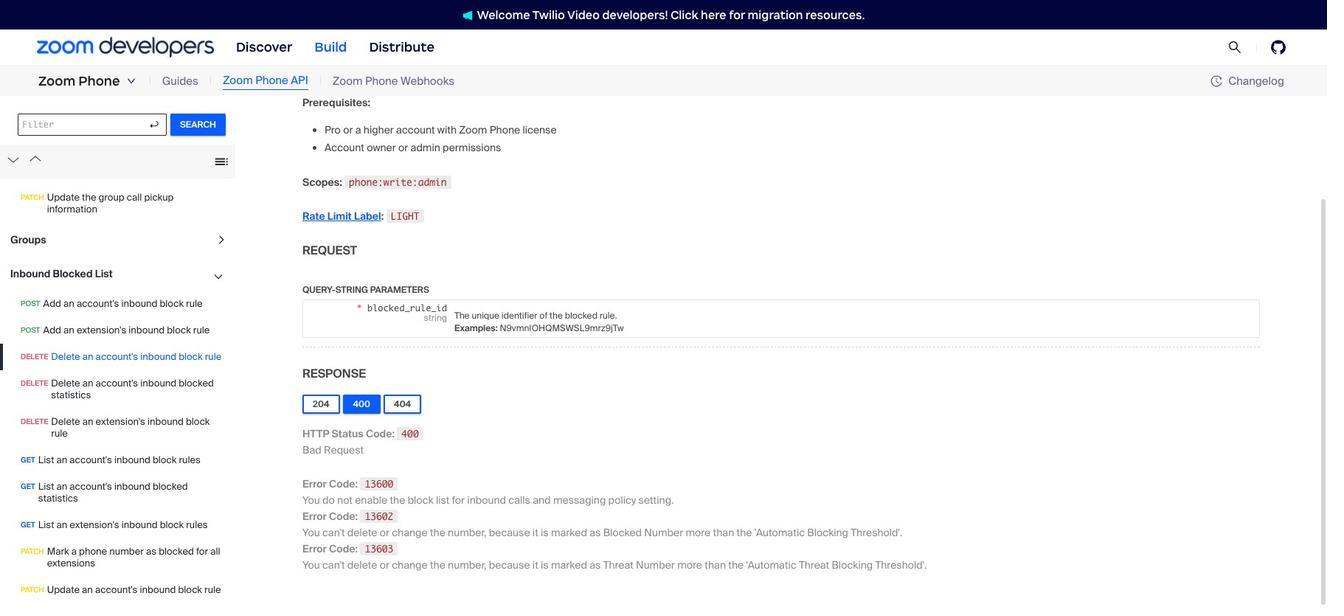 Task type: vqa. For each thing, say whether or not it's contained in the screenshot.
PATH PARAMETERS
no



Task type: locate. For each thing, give the bounding box(es) containing it.
or
[[380, 526, 390, 539], [380, 558, 390, 572]]

click
[[671, 8, 698, 22]]

is
[[541, 526, 549, 539], [541, 558, 549, 572]]

1 vertical spatial than
[[705, 558, 726, 572]]

delete
[[347, 526, 377, 539], [347, 558, 377, 572]]

code: up not
[[329, 477, 358, 490]]

13600
[[365, 478, 394, 490]]

0 vertical spatial number,
[[448, 526, 487, 539]]

as
[[590, 526, 601, 539], [590, 558, 601, 572]]

github image
[[1271, 40, 1286, 55], [1271, 40, 1286, 55]]

phone left api
[[255, 73, 288, 88]]

2 it from the top
[[533, 558, 538, 572]]

3 zoom from the left
[[333, 74, 363, 88]]

policy
[[608, 493, 636, 507]]

0 vertical spatial is
[[541, 526, 549, 539]]

zoom phone api link
[[223, 72, 308, 90]]

as down messaging
[[590, 558, 601, 572]]

1 vertical spatial you
[[303, 526, 320, 539]]

2 horizontal spatial phone
[[365, 74, 398, 88]]

0 horizontal spatial for
[[452, 493, 465, 507]]

marked
[[551, 526, 587, 539], [551, 558, 587, 572]]

status
[[332, 427, 364, 440]]

changelog link
[[1211, 73, 1285, 88]]

2 phone from the left
[[255, 73, 288, 88]]

1 can't from the top
[[322, 526, 345, 539]]

2 vertical spatial you
[[303, 558, 320, 572]]

phone inside "link"
[[365, 74, 398, 88]]

zoom inside "link"
[[333, 74, 363, 88]]

bad
[[303, 443, 322, 457]]

change down 13603
[[392, 558, 428, 572]]

zoom
[[38, 73, 75, 89], [223, 73, 253, 88], [333, 74, 363, 88]]

400
[[353, 398, 370, 410], [402, 428, 419, 440]]

1 horizontal spatial threat
[[799, 558, 830, 572]]

threat
[[603, 558, 634, 572], [799, 558, 830, 572]]

1 as from the top
[[590, 526, 601, 539]]

'automatic
[[755, 526, 805, 539], [746, 558, 797, 572]]

for inside error code: 13600 you do not enable the block list for inbound calls and messaging policy setting. error code: 13602 you can't delete or change the number, because it is marked as blocked number more than the 'automatic blocking threshold'. error code: 13603 you can't delete or change the number, because it is marked as threat number more than the 'automatic threat blocking threshold'.
[[452, 493, 465, 507]]

1 vertical spatial it
[[533, 558, 538, 572]]

history image
[[1211, 75, 1223, 87]]

0 horizontal spatial threat
[[603, 558, 634, 572]]

0 vertical spatial error
[[303, 477, 327, 490]]

enable
[[355, 493, 387, 507]]

query-string parameters
[[303, 284, 429, 296]]

0 horizontal spatial phone
[[78, 73, 120, 89]]

1 vertical spatial error
[[303, 510, 327, 523]]

400 up the "status"
[[353, 398, 370, 410]]

code:
[[366, 427, 395, 440], [329, 477, 358, 490], [329, 510, 358, 523], [329, 542, 358, 555]]

1 horizontal spatial for
[[729, 8, 745, 22]]

zoom for zoom phone
[[38, 73, 75, 89]]

guides
[[162, 74, 198, 88]]

1 vertical spatial marked
[[551, 558, 587, 572]]

number down setting.
[[644, 526, 683, 539]]

resources.
[[806, 8, 865, 22]]

code: right the "status"
[[366, 427, 395, 440]]

2 zoom from the left
[[223, 73, 253, 88]]

0 vertical spatial because
[[489, 526, 530, 539]]

threshold'.
[[851, 526, 903, 539], [875, 558, 927, 572]]

delete down 13603
[[347, 558, 377, 572]]

twilio
[[533, 8, 565, 22]]

phone left down image
[[78, 73, 120, 89]]

2 vertical spatial error
[[303, 542, 327, 555]]

zoom phone
[[38, 73, 120, 89]]

1 vertical spatial is
[[541, 558, 549, 572]]

3 you from the top
[[303, 558, 320, 572]]

more
[[686, 526, 711, 539], [678, 558, 702, 572]]

404 button
[[384, 395, 422, 414]]

welcome twilio video developers! click here for migration resources. link
[[448, 7, 880, 23]]

1 because from the top
[[489, 526, 530, 539]]

down image
[[127, 77, 136, 86]]

0 vertical spatial blocking
[[807, 526, 849, 539]]

blocked
[[603, 526, 642, 539]]

the
[[390, 493, 405, 507], [430, 526, 446, 539], [737, 526, 752, 539], [430, 558, 446, 572], [729, 558, 744, 572]]

it
[[533, 526, 538, 539], [533, 558, 538, 572]]

2 you from the top
[[303, 526, 320, 539]]

1 vertical spatial can't
[[322, 558, 345, 572]]

2 change from the top
[[392, 558, 428, 572]]

1 horizontal spatial 400
[[402, 428, 419, 440]]

video
[[567, 8, 600, 22]]

than
[[713, 526, 734, 539], [705, 558, 726, 572]]

search image
[[1229, 40, 1242, 54]]

zoom for zoom phone webhooks
[[333, 74, 363, 88]]

2 horizontal spatial zoom
[[333, 74, 363, 88]]

for right "here"
[[729, 8, 745, 22]]

request
[[324, 443, 364, 457]]

code: left 13603
[[329, 542, 358, 555]]

change
[[392, 526, 428, 539], [392, 558, 428, 572]]

0 vertical spatial can't
[[322, 526, 345, 539]]

do
[[322, 493, 335, 507]]

1 zoom from the left
[[38, 73, 75, 89]]

phone
[[78, 73, 120, 89], [255, 73, 288, 88], [365, 74, 398, 88]]

0 vertical spatial 400
[[353, 398, 370, 410]]

1 vertical spatial 'automatic
[[746, 558, 797, 572]]

list
[[436, 493, 450, 507]]

1 vertical spatial 400
[[402, 428, 419, 440]]

webhooks
[[401, 74, 455, 88]]

0 vertical spatial delete
[[347, 526, 377, 539]]

1 or from the top
[[380, 526, 390, 539]]

welcome twilio video developers! click here for migration resources.
[[477, 8, 865, 22]]

history image
[[1211, 75, 1229, 87]]

1 horizontal spatial zoom
[[223, 73, 253, 88]]

developers!
[[602, 8, 668, 22]]

1 vertical spatial as
[[590, 558, 601, 572]]

or down 13602
[[380, 526, 390, 539]]

for right list
[[452, 493, 465, 507]]

3 phone from the left
[[365, 74, 398, 88]]

messaging
[[553, 493, 606, 507]]

0 vertical spatial it
[[533, 526, 538, 539]]

1 threat from the left
[[603, 558, 634, 572]]

1 vertical spatial more
[[678, 558, 702, 572]]

0 vertical spatial change
[[392, 526, 428, 539]]

number
[[644, 526, 683, 539], [636, 558, 675, 572]]

delete down 13602
[[347, 526, 377, 539]]

1 vertical spatial threshold'.
[[875, 558, 927, 572]]

1 is from the top
[[541, 526, 549, 539]]

0 vertical spatial you
[[303, 493, 320, 507]]

0 vertical spatial marked
[[551, 526, 587, 539]]

0 horizontal spatial 400
[[353, 398, 370, 410]]

for
[[729, 8, 745, 22], [452, 493, 465, 507]]

block
[[408, 493, 434, 507]]

2 is from the top
[[541, 558, 549, 572]]

because
[[489, 526, 530, 539], [489, 558, 530, 572]]

1 phone from the left
[[78, 73, 120, 89]]

as left 'blocked'
[[590, 526, 601, 539]]

2 error from the top
[[303, 510, 327, 523]]

number,
[[448, 526, 487, 539], [448, 558, 487, 572]]

1 horizontal spatial phone
[[255, 73, 288, 88]]

2 because from the top
[[489, 558, 530, 572]]

0 vertical spatial for
[[729, 8, 745, 22]]

phone left webhooks
[[365, 74, 398, 88]]

2 marked from the top
[[551, 558, 587, 572]]

0 vertical spatial as
[[590, 526, 601, 539]]

blocking
[[807, 526, 849, 539], [832, 558, 873, 572]]

1 vertical spatial or
[[380, 558, 390, 572]]

number down 'blocked'
[[636, 558, 675, 572]]

or down 13603
[[380, 558, 390, 572]]

0 vertical spatial or
[[380, 526, 390, 539]]

1 vertical spatial for
[[452, 493, 465, 507]]

1 vertical spatial change
[[392, 558, 428, 572]]

request
[[303, 243, 357, 258]]

can't
[[322, 526, 345, 539], [322, 558, 345, 572]]

you
[[303, 493, 320, 507], [303, 526, 320, 539], [303, 558, 320, 572]]

400 down 404
[[402, 428, 419, 440]]

0 horizontal spatial zoom
[[38, 73, 75, 89]]

1 vertical spatial number,
[[448, 558, 487, 572]]

1 vertical spatial delete
[[347, 558, 377, 572]]

1 marked from the top
[[551, 526, 587, 539]]

change down block
[[392, 526, 428, 539]]

error
[[303, 477, 327, 490], [303, 510, 327, 523], [303, 542, 327, 555]]

2 can't from the top
[[322, 558, 345, 572]]

query-
[[303, 284, 336, 296]]

1 vertical spatial because
[[489, 558, 530, 572]]



Task type: describe. For each thing, give the bounding box(es) containing it.
2 as from the top
[[590, 558, 601, 572]]

3 error from the top
[[303, 542, 327, 555]]

404
[[394, 398, 411, 410]]

not
[[337, 493, 353, 507]]

1 number, from the top
[[448, 526, 487, 539]]

0 vertical spatial more
[[686, 526, 711, 539]]

phone for zoom phone webhooks
[[365, 74, 398, 88]]

1 change from the top
[[392, 526, 428, 539]]

search image
[[1229, 40, 1242, 54]]

0 vertical spatial than
[[713, 526, 734, 539]]

13603
[[365, 543, 394, 555]]

setting.
[[639, 493, 674, 507]]

1 you from the top
[[303, 493, 320, 507]]

welcome
[[477, 8, 530, 22]]

204 button
[[303, 395, 340, 414]]

string
[[335, 284, 368, 296]]

2 number, from the top
[[448, 558, 487, 572]]

inbound
[[467, 493, 506, 507]]

notification image
[[462, 10, 473, 20]]

changelog
[[1229, 73, 1285, 88]]

migration
[[748, 8, 803, 22]]

400 button
[[343, 395, 381, 414]]

response
[[303, 366, 366, 381]]

zoom phone webhooks link
[[333, 73, 455, 89]]

0 vertical spatial threshold'.
[[851, 526, 903, 539]]

1 vertical spatial number
[[636, 558, 675, 572]]

phone for zoom phone
[[78, 73, 120, 89]]

0 vertical spatial 'automatic
[[755, 526, 805, 539]]

400 inside button
[[353, 398, 370, 410]]

here
[[701, 8, 727, 22]]

1 vertical spatial blocking
[[832, 558, 873, 572]]

http
[[303, 427, 329, 440]]

phone for zoom phone api
[[255, 73, 288, 88]]

api
[[291, 73, 308, 88]]

error code: 13600 you do not enable the block list for inbound calls and messaging policy setting. error code: 13602 you can't delete or change the number, because it is marked as blocked number more than the 'automatic blocking threshold'. error code: 13603 you can't delete or change the number, because it is marked as threat number more than the 'automatic threat blocking threshold'.
[[303, 477, 927, 572]]

13602
[[365, 510, 394, 522]]

2 threat from the left
[[799, 558, 830, 572]]

guides link
[[162, 73, 198, 89]]

204
[[313, 398, 329, 410]]

for inside welcome twilio video developers! click here for migration resources. link
[[729, 8, 745, 22]]

http status code: 400 bad request
[[303, 427, 419, 457]]

1 it from the top
[[533, 526, 538, 539]]

1 error from the top
[[303, 477, 327, 490]]

zoom developer logo image
[[37, 37, 214, 57]]

calls
[[509, 493, 530, 507]]

zoom for zoom phone api
[[223, 73, 253, 88]]

code: down not
[[329, 510, 358, 523]]

and
[[533, 493, 551, 507]]

parameters
[[370, 284, 429, 296]]

1 delete from the top
[[347, 526, 377, 539]]

zoom phone webhooks
[[333, 74, 455, 88]]

2 delete from the top
[[347, 558, 377, 572]]

400 inside http status code: 400 bad request
[[402, 428, 419, 440]]

notification image
[[462, 10, 477, 20]]

2 or from the top
[[380, 558, 390, 572]]

0 vertical spatial number
[[644, 526, 683, 539]]

zoom phone api
[[223, 73, 308, 88]]

code: inside http status code: 400 bad request
[[366, 427, 395, 440]]



